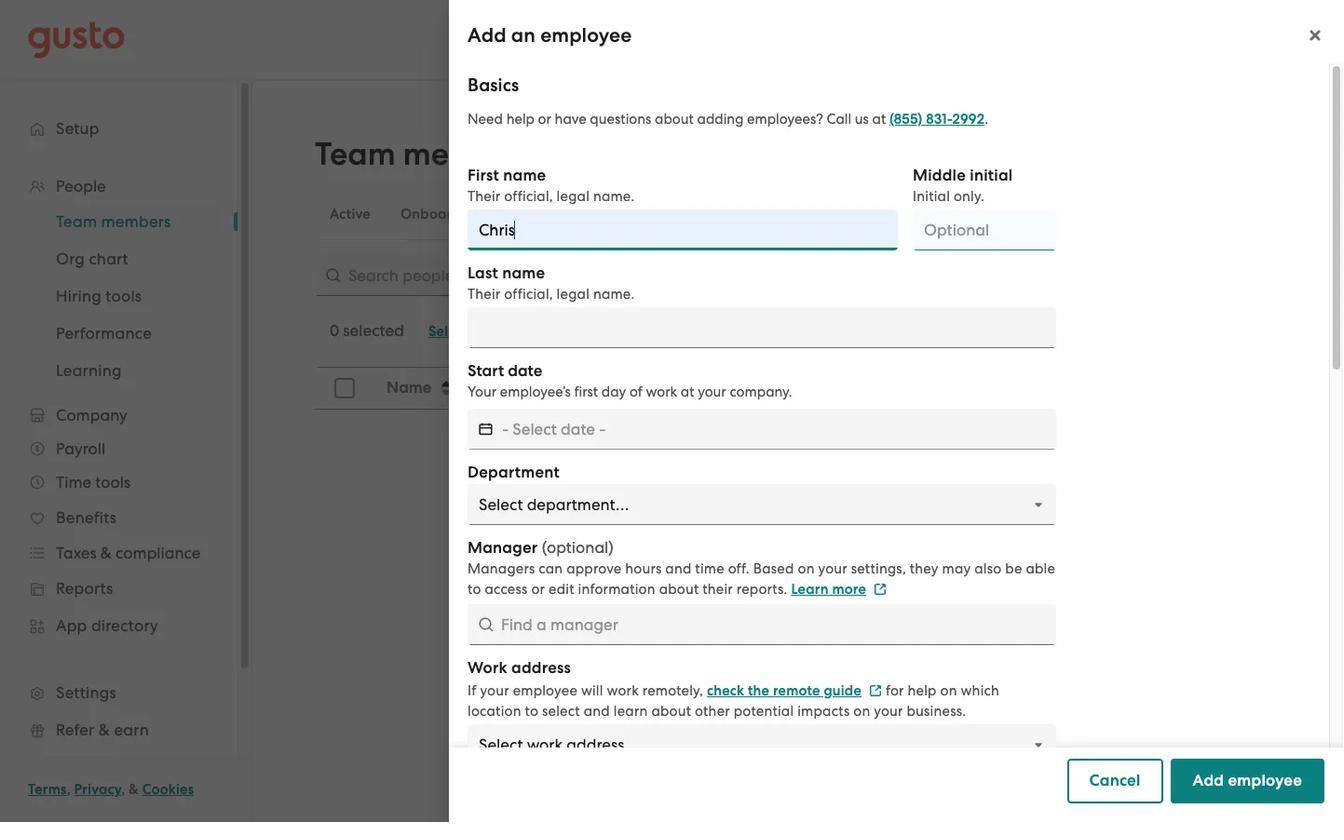 Task type: vqa. For each thing, say whether or not it's contained in the screenshot.
the Active button
yes



Task type: describe. For each thing, give the bounding box(es) containing it.
address
[[511, 659, 571, 678]]

candidates button
[[497, 192, 603, 237]]

opens in a new tab image for check the remote guide
[[869, 685, 882, 698]]

first
[[468, 166, 499, 185]]

no people found
[[755, 580, 879, 598]]

privacy link
[[74, 781, 121, 798]]

learn more
[[791, 581, 866, 598]]

name for first name
[[503, 166, 546, 185]]

company.
[[730, 384, 792, 401]]

based
[[753, 561, 794, 577]]

start
[[468, 361, 504, 381]]

call
[[827, 111, 851, 128]]

hours
[[625, 561, 662, 577]]

selected
[[343, 321, 404, 340]]

official, for last name
[[504, 286, 553, 303]]

date
[[508, 361, 542, 381]]

managers can approve hours and time off. based on your settings, they may also be able to access or edit information about their reports.
[[468, 561, 1055, 598]]

your up location
[[480, 683, 509, 700]]

name. for first name
[[593, 188, 635, 205]]

they
[[910, 561, 939, 577]]

found
[[836, 580, 879, 598]]

0 vertical spatial at
[[872, 111, 886, 128]]

be
[[1005, 561, 1022, 577]]

onboarding button
[[386, 192, 497, 237]]

their for first
[[468, 188, 501, 205]]

terms link
[[28, 781, 67, 798]]

Select all rows on this page checkbox
[[324, 368, 365, 409]]

will
[[581, 683, 603, 700]]

all
[[472, 323, 488, 340]]

cookies
[[142, 781, 194, 798]]

select
[[428, 323, 468, 340]]

learn more link
[[791, 581, 887, 598]]

employee's
[[500, 384, 571, 401]]

your inside the for help on which location to select and learn about other potential impacts on your business.
[[874, 703, 903, 720]]

candidates
[[512, 206, 588, 223]]

department inside add a team member drawer dialog
[[468, 463, 560, 482]]

work inside 'start date your employee's first day of work at your company.'
[[646, 384, 677, 401]]

2 horizontal spatial on
[[940, 683, 957, 700]]

us
[[855, 111, 869, 128]]

initial
[[970, 166, 1013, 185]]

cancel
[[1089, 771, 1141, 791]]

if
[[468, 683, 477, 700]]

dismissed button
[[716, 192, 811, 237]]

to inside the for help on which location to select and learn about other potential impacts on your business.
[[525, 703, 539, 720]]

on inside managers can approve hours and time off. based on your settings, they may also be able to access or edit information about their reports.
[[798, 561, 815, 577]]

manager
[[468, 538, 538, 558]]

approve
[[566, 561, 622, 577]]

active button
[[315, 192, 386, 237]]

(855) 831-2992 link
[[889, 111, 985, 128]]

select all button
[[419, 317, 498, 346]]

learn
[[791, 581, 829, 598]]

for
[[886, 683, 904, 700]]

select all
[[428, 323, 488, 340]]

name. for last name
[[593, 286, 635, 303]]

check the remote guide link
[[707, 683, 882, 700]]

edit
[[549, 581, 574, 598]]

guide
[[824, 683, 862, 700]]

onboarding
[[400, 206, 482, 223]]

and inside managers can approve hours and time off. based on your settings, they may also be able to access or edit information about their reports.
[[665, 561, 692, 577]]

may
[[942, 561, 971, 577]]

terms
[[28, 781, 67, 798]]

remote
[[773, 683, 820, 700]]

information
[[578, 581, 656, 598]]

&
[[129, 781, 139, 798]]

to inside managers can approve hours and time off. based on your settings, they may also be able to access or edit information about their reports.
[[468, 581, 481, 598]]

first name their official, legal name.
[[468, 166, 635, 205]]

offboarding
[[618, 206, 701, 223]]

about inside managers can approve hours and time off. based on your settings, they may also be able to access or edit information about their reports.
[[659, 581, 699, 598]]

access
[[485, 581, 528, 598]]

at inside 'start date your employee's first day of work at your company.'
[[681, 384, 694, 401]]

remotely,
[[643, 683, 703, 700]]

employee inside button
[[1228, 771, 1302, 791]]

cancel button
[[1067, 759, 1163, 804]]

need help or have questions about adding employees? call us at (855) 831-2992 .
[[468, 111, 988, 128]]

calendar outline image
[[479, 420, 493, 439]]

or inside managers can approve hours and time off. based on your settings, they may also be able to access or edit information about their reports.
[[531, 581, 545, 598]]

your
[[468, 384, 497, 401]]

add a team member drawer dialog
[[449, 0, 1343, 822]]

Last name field
[[468, 307, 1056, 348]]

check
[[707, 683, 744, 700]]

manager (optional)
[[468, 538, 614, 558]]

2 vertical spatial on
[[853, 703, 870, 720]]

help for on
[[908, 683, 937, 700]]

managers
[[468, 561, 535, 577]]

Search people... field
[[315, 255, 762, 296]]

questions
[[590, 111, 651, 128]]

able
[[1026, 561, 1055, 577]]

reports.
[[737, 581, 788, 598]]

employee for an
[[540, 23, 632, 48]]

2 , from the left
[[121, 781, 125, 798]]

Middle initial field
[[913, 210, 1056, 251]]

offboarding button
[[603, 192, 716, 237]]

people
[[780, 580, 832, 598]]

legal for first name
[[557, 188, 590, 205]]



Task type: locate. For each thing, give the bounding box(es) containing it.
name. up 'start date your employee's first day of work at your company.'
[[593, 286, 635, 303]]

their inside last name their official, legal name.
[[468, 286, 501, 303]]

opens in a new tab image left for
[[869, 685, 882, 698]]

business.
[[907, 703, 966, 720]]

name
[[503, 166, 546, 185], [502, 264, 545, 283]]

1 their from the top
[[468, 188, 501, 205]]

initial
[[913, 188, 950, 205]]

or left have
[[538, 111, 551, 128]]

adding
[[697, 111, 744, 128]]

1 official, from the top
[[504, 188, 553, 205]]

and
[[665, 561, 692, 577], [584, 703, 610, 720]]

last
[[468, 264, 498, 283]]

official, inside last name their official, legal name.
[[504, 286, 553, 303]]

their inside first name their official, legal name.
[[468, 188, 501, 205]]

Manager field
[[468, 605, 1056, 645]]

1 horizontal spatial to
[[525, 703, 539, 720]]

help up the business.
[[908, 683, 937, 700]]

1 vertical spatial name.
[[593, 286, 635, 303]]

at right us
[[872, 111, 886, 128]]

name. inside last name their official, legal name.
[[593, 286, 635, 303]]

0 vertical spatial official,
[[504, 188, 553, 205]]

the
[[748, 683, 770, 700]]

your inside managers can approve hours and time off. based on your settings, they may also be able to access or edit information about their reports.
[[818, 561, 848, 577]]

legal
[[557, 188, 590, 205], [557, 286, 590, 303]]

0 vertical spatial add
[[468, 23, 506, 48]]

can
[[539, 561, 563, 577]]

opens in a new tab image inside check the remote guide 'link'
[[869, 685, 882, 698]]

0 selected
[[330, 321, 404, 340]]

name
[[386, 378, 432, 398]]

name for last name
[[502, 264, 545, 283]]

0 vertical spatial to
[[468, 581, 481, 598]]

and left time
[[665, 561, 692, 577]]

or
[[538, 111, 551, 128], [531, 581, 545, 598]]

account menu element
[[984, 0, 1315, 79]]

1 name. from the top
[[593, 188, 635, 205]]

their for last
[[468, 286, 501, 303]]

department button
[[540, 369, 784, 408]]

1 vertical spatial at
[[681, 384, 694, 401]]

add employee button
[[1170, 759, 1325, 804]]

1 horizontal spatial ,
[[121, 781, 125, 798]]

which
[[961, 683, 999, 700]]

work address
[[468, 659, 571, 678]]

1 vertical spatial official,
[[504, 286, 553, 303]]

2 legal from the top
[[557, 286, 590, 303]]

831-
[[926, 111, 952, 128]]

work
[[468, 659, 507, 678]]

0 horizontal spatial at
[[681, 384, 694, 401]]

have
[[555, 111, 587, 128]]

0 vertical spatial on
[[798, 561, 815, 577]]

location
[[468, 703, 521, 720]]

First name field
[[468, 210, 898, 251]]

1 vertical spatial or
[[531, 581, 545, 598]]

1 vertical spatial add
[[1193, 771, 1224, 791]]

terms , privacy , & cookies
[[28, 781, 194, 798]]

, left &
[[121, 781, 125, 798]]

1 vertical spatial on
[[940, 683, 957, 700]]

name. up the offboarding on the top
[[593, 188, 635, 205]]

official, up candidates
[[504, 188, 553, 205]]

about down 'remotely,'
[[651, 703, 691, 720]]

their
[[468, 188, 501, 205], [468, 286, 501, 303]]

1 , from the left
[[67, 781, 71, 798]]

2992
[[952, 111, 985, 128]]

team
[[315, 135, 396, 173]]

1 horizontal spatial at
[[872, 111, 886, 128]]

0 horizontal spatial help
[[506, 111, 535, 128]]

if your employee will work remotely,
[[468, 683, 703, 700]]

official, up the date
[[504, 286, 553, 303]]

day
[[602, 384, 626, 401]]

,
[[67, 781, 71, 798], [121, 781, 125, 798]]

department inside button
[[551, 378, 641, 398]]

opens in a new tab image for learn more
[[874, 583, 887, 596]]

an
[[511, 23, 536, 48]]

department
[[551, 378, 641, 398], [468, 463, 560, 482]]

0
[[330, 321, 339, 340]]

1 horizontal spatial work
[[646, 384, 677, 401]]

1 vertical spatial help
[[908, 683, 937, 700]]

add employee
[[1193, 771, 1302, 791]]

0 vertical spatial name.
[[593, 188, 635, 205]]

select
[[542, 703, 580, 720]]

also
[[975, 561, 1002, 577]]

dismissed
[[731, 206, 797, 223]]

0 vertical spatial work
[[646, 384, 677, 401]]

active
[[330, 206, 371, 223]]

home image
[[28, 21, 125, 58]]

0 horizontal spatial ,
[[67, 781, 71, 798]]

for help on which location to select and learn about other potential impacts on your business.
[[468, 683, 999, 720]]

add for add employee
[[1193, 771, 1224, 791]]

2 name. from the top
[[593, 286, 635, 303]]

0 horizontal spatial on
[[798, 561, 815, 577]]

0 vertical spatial help
[[506, 111, 535, 128]]

to
[[468, 581, 481, 598], [525, 703, 539, 720]]

to left select
[[525, 703, 539, 720]]

1 vertical spatial legal
[[557, 286, 590, 303]]

name right last
[[502, 264, 545, 283]]

about inside the for help on which location to select and learn about other potential impacts on your business.
[[651, 703, 691, 720]]

your inside 'start date your employee's first day of work at your company.'
[[698, 384, 726, 401]]

0 vertical spatial employee
[[540, 23, 632, 48]]

basics
[[468, 75, 519, 96]]

team members
[[315, 135, 540, 173]]

legal down candidates
[[557, 286, 590, 303]]

1 vertical spatial employee
[[513, 683, 578, 700]]

check the remote guide
[[707, 683, 862, 700]]

off.
[[728, 561, 750, 577]]

their down first
[[468, 188, 501, 205]]

name right first
[[503, 166, 546, 185]]

middle
[[913, 166, 966, 185]]

official, inside first name their official, legal name.
[[504, 188, 553, 205]]

your up learn more on the bottom
[[818, 561, 848, 577]]

0 vertical spatial their
[[468, 188, 501, 205]]

2 official, from the top
[[504, 286, 553, 303]]

time
[[695, 561, 724, 577]]

1 horizontal spatial and
[[665, 561, 692, 577]]

1 horizontal spatial help
[[908, 683, 937, 700]]

0 vertical spatial legal
[[557, 188, 590, 205]]

add for add an employee
[[468, 23, 506, 48]]

impacts
[[797, 703, 850, 720]]

members
[[403, 135, 540, 173]]

name. inside first name their official, legal name.
[[593, 188, 635, 205]]

name button
[[375, 369, 538, 408]]

team members tab list
[[315, 188, 1267, 240]]

their down last
[[468, 286, 501, 303]]

1 vertical spatial opens in a new tab image
[[869, 685, 882, 698]]

potential
[[734, 703, 794, 720]]

1 vertical spatial to
[[525, 703, 539, 720]]

1 horizontal spatial add
[[1193, 771, 1224, 791]]

no
[[755, 580, 777, 598]]

name inside first name their official, legal name.
[[503, 166, 546, 185]]

help inside the for help on which location to select and learn about other potential impacts on your business.
[[908, 683, 937, 700]]

and inside the for help on which location to select and learn about other potential impacts on your business.
[[584, 703, 610, 720]]

legal inside last name their official, legal name.
[[557, 286, 590, 303]]

help right 'need'
[[506, 111, 535, 128]]

0 selected status
[[330, 321, 404, 340]]

2 their from the top
[[468, 286, 501, 303]]

on
[[798, 561, 815, 577], [940, 683, 957, 700], [853, 703, 870, 720]]

add inside button
[[1193, 771, 1224, 791]]

, left privacy link
[[67, 781, 71, 798]]

legal inside first name their official, legal name.
[[557, 188, 590, 205]]

0 vertical spatial about
[[655, 111, 694, 128]]

your down for
[[874, 703, 903, 720]]

need
[[468, 111, 503, 128]]

1 vertical spatial their
[[468, 286, 501, 303]]

legal up candidates
[[557, 188, 590, 205]]

opens in a new tab image down settings, on the bottom right
[[874, 583, 887, 596]]

(optional)
[[542, 538, 614, 557]]

opens in a new tab image inside 'learn more' link
[[874, 583, 887, 596]]

name.
[[593, 188, 635, 205], [593, 286, 635, 303]]

middle initial initial only.
[[913, 166, 1013, 205]]

0 vertical spatial department
[[551, 378, 641, 398]]

0 horizontal spatial work
[[607, 683, 639, 700]]

on up people
[[798, 561, 815, 577]]

to left "access"
[[468, 581, 481, 598]]

0 horizontal spatial add
[[468, 23, 506, 48]]

0 vertical spatial and
[[665, 561, 692, 577]]

.
[[985, 111, 988, 128]]

work
[[646, 384, 677, 401], [607, 683, 639, 700]]

last name their official, legal name.
[[468, 264, 635, 303]]

1 horizontal spatial on
[[853, 703, 870, 720]]

0 vertical spatial name
[[503, 166, 546, 185]]

2 vertical spatial employee
[[1228, 771, 1302, 791]]

1 vertical spatial and
[[584, 703, 610, 720]]

your
[[698, 384, 726, 401], [818, 561, 848, 577], [480, 683, 509, 700], [874, 703, 903, 720]]

work up learn
[[607, 683, 639, 700]]

privacy
[[74, 781, 121, 798]]

Start date field
[[502, 409, 1056, 450]]

2 vertical spatial about
[[651, 703, 691, 720]]

opens in a new tab image
[[874, 583, 887, 596], [869, 685, 882, 698]]

1 vertical spatial about
[[659, 581, 699, 598]]

on up the business.
[[940, 683, 957, 700]]

name inside last name their official, legal name.
[[502, 264, 545, 283]]

1 vertical spatial department
[[468, 463, 560, 482]]

(855)
[[889, 111, 923, 128]]

on down guide
[[853, 703, 870, 720]]

0 vertical spatial opens in a new tab image
[[874, 583, 887, 596]]

0 horizontal spatial and
[[584, 703, 610, 720]]

work right of
[[646, 384, 677, 401]]

at
[[872, 111, 886, 128], [681, 384, 694, 401]]

learn
[[614, 703, 648, 720]]

official, for first name
[[504, 188, 553, 205]]

1 vertical spatial name
[[502, 264, 545, 283]]

legal for last name
[[557, 286, 590, 303]]

about down time
[[659, 581, 699, 598]]

employee for your
[[513, 683, 578, 700]]

and down will
[[584, 703, 610, 720]]

1 vertical spatial work
[[607, 683, 639, 700]]

start date your employee's first day of work at your company.
[[468, 361, 792, 401]]

add an employee
[[468, 23, 632, 48]]

help for or
[[506, 111, 535, 128]]

or left edit
[[531, 581, 545, 598]]

more
[[832, 581, 866, 598]]

0 vertical spatial or
[[538, 111, 551, 128]]

other
[[695, 703, 730, 720]]

your left company.
[[698, 384, 726, 401]]

settings,
[[851, 561, 906, 577]]

about left adding
[[655, 111, 694, 128]]

at right of
[[681, 384, 694, 401]]

0 horizontal spatial to
[[468, 581, 481, 598]]

1 legal from the top
[[557, 188, 590, 205]]

cookies button
[[142, 779, 194, 801]]

only.
[[954, 188, 984, 205]]



